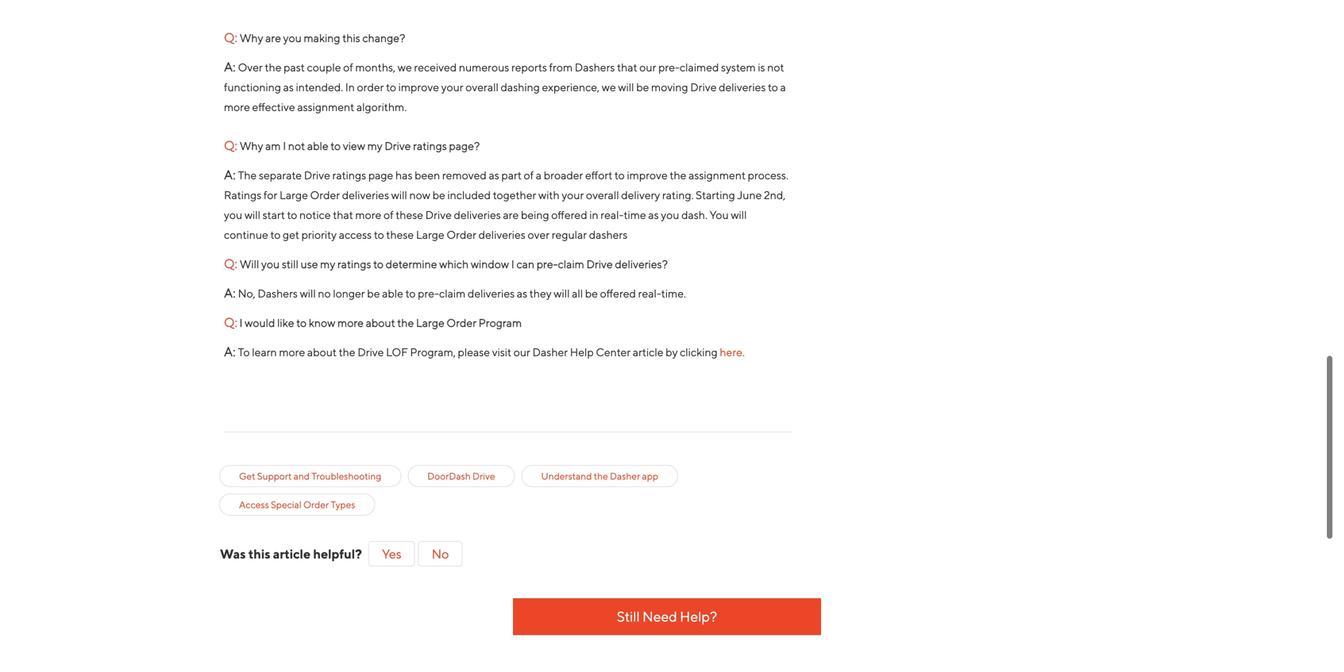 Task type: describe. For each thing, give the bounding box(es) containing it.
our inside the over the past couple of months, we received numerous reports from dashers that our pre-claimed system is not functioning as intended. in order to improve your overall dashing experience, we will be moving drive deliveries to a more effective assignment algorithm.
[[640, 61, 656, 74]]

longer
[[333, 287, 365, 300]]

pre- inside a: no, dashers will no longer be able to pre-claim deliveries as they will all be offered real-time.
[[418, 287, 439, 300]]

been
[[415, 169, 440, 182]]

access
[[239, 500, 269, 511]]

time
[[624, 209, 646, 222]]

making
[[304, 31, 340, 44]]

was
[[220, 547, 246, 562]]

helpful?
[[313, 547, 362, 562]]

able inside q: why am i not able to view my drive ratings page?
[[307, 139, 329, 153]]

our inside a: to learn more about the drive lof program, please visit our dasher help center article by clicking here.
[[514, 346, 531, 359]]

start
[[263, 209, 285, 222]]

in
[[590, 209, 599, 222]]

help
[[570, 346, 594, 359]]

being
[[521, 209, 549, 222]]

get
[[239, 471, 255, 482]]

separate
[[259, 169, 302, 182]]

yes button
[[369, 542, 415, 567]]

you inside q: will you still use my ratings to determine which window i can pre-claim drive deliveries?
[[261, 258, 280, 271]]

why for q: why are you making this change?
[[240, 31, 263, 44]]

you inside q: why are you making this change?
[[283, 31, 302, 44]]

overall inside the over the past couple of months, we received numerous reports from dashers that our pre-claimed system is not functioning as intended. in order to improve your overall dashing experience, we will be moving drive deliveries to a more effective assignment algorithm.
[[466, 81, 499, 94]]

and
[[294, 471, 310, 482]]

system
[[721, 61, 756, 74]]

are inside the separate drive ratings page has been removed as part of a broader effort to improve the assignment process. ratings for large order deliveries will now be included together with your overall delivery rating. starting june 2nd, you will start to notice that more of these drive deliveries are being offered in real-time as you dash. you will continue to get priority access to these large order deliveries over regular dashers
[[503, 209, 519, 222]]

a inside the separate drive ratings page has been removed as part of a broader effort to improve the assignment process. ratings for large order deliveries will now be included together with your overall delivery rating. starting june 2nd, you will start to notice that more of these drive deliveries are being offered in real-time as you dash. you will continue to get priority access to these large order deliveries over regular dashers
[[536, 169, 542, 182]]

q: will you still use my ratings to determine which window i can pre-claim drive deliveries?
[[224, 256, 668, 271]]

learn
[[252, 346, 277, 359]]

delivery
[[621, 189, 660, 202]]

removed
[[442, 169, 487, 182]]

0 horizontal spatial we
[[398, 61, 412, 74]]

the inside the separate drive ratings page has been removed as part of a broader effort to improve the assignment process. ratings for large order deliveries will now be included together with your overall delivery rating. starting june 2nd, you will start to notice that more of these drive deliveries are being offered in real-time as you dash. you will continue to get priority access to these large order deliveries over regular dashers
[[670, 169, 687, 182]]

to inside a: no, dashers will no longer be able to pre-claim deliveries as they will all be offered real-time.
[[406, 287, 416, 300]]

to
[[238, 346, 250, 359]]

as inside the over the past couple of months, we received numerous reports from dashers that our pre-claimed system is not functioning as intended. in order to improve your overall dashing experience, we will be moving drive deliveries to a more effective assignment algorithm.
[[283, 81, 294, 94]]

will right you
[[731, 209, 747, 222]]

the right understand at the bottom of the page
[[594, 471, 608, 482]]

large inside q: i would like to know more about the large order program
[[416, 317, 445, 330]]

drive inside the over the past couple of months, we received numerous reports from dashers that our pre-claimed system is not functioning as intended. in order to improve your overall dashing experience, we will be moving drive deliveries to a more effective assignment algorithm.
[[691, 81, 717, 94]]

still
[[617, 609, 640, 626]]

offered inside the separate drive ratings page has been removed as part of a broader effort to improve the assignment process. ratings for large order deliveries will now be included together with your overall delivery rating. starting june 2nd, you will start to notice that more of these drive deliveries are being offered in real-time as you dash. you will continue to get priority access to these large order deliveries over regular dashers
[[551, 209, 587, 222]]

still
[[282, 258, 299, 271]]

is
[[758, 61, 765, 74]]

not inside q: why am i not able to view my drive ratings page?
[[288, 139, 305, 153]]

from
[[549, 61, 573, 74]]

order up which
[[447, 228, 477, 241]]

dashing
[[501, 81, 540, 94]]

deliveries inside the over the past couple of months, we received numerous reports from dashers that our pre-claimed system is not functioning as intended. in order to improve your overall dashing experience, we will be moving drive deliveries to a more effective assignment algorithm.
[[719, 81, 766, 94]]

you
[[710, 209, 729, 222]]

2 a: from the top
[[224, 167, 238, 182]]

page
[[368, 169, 393, 182]]

experience,
[[542, 81, 600, 94]]

order up notice
[[310, 189, 340, 202]]

here.
[[720, 346, 745, 359]]

q: why am i not able to view my drive ratings page?
[[224, 138, 482, 153]]

know
[[309, 317, 335, 330]]

order left types
[[303, 500, 329, 511]]

determine
[[386, 258, 437, 271]]

1 vertical spatial article
[[273, 547, 311, 562]]

regular
[[552, 228, 587, 241]]

the inside a: to learn more about the drive lof program, please visit our dasher help center article by clicking here.
[[339, 346, 356, 359]]

types
[[331, 500, 355, 511]]

couple
[[307, 61, 341, 74]]

view
[[343, 139, 365, 153]]

ratings inside the separate drive ratings page has been removed as part of a broader effort to improve the assignment process. ratings for large order deliveries will now be included together with your overall delivery rating. starting june 2nd, you will start to notice that more of these drive deliveries are being offered in real-time as you dash. you will continue to get priority access to these large order deliveries over regular dashers
[[332, 169, 366, 182]]

be inside the separate drive ratings page has been removed as part of a broader effort to improve the assignment process. ratings for large order deliveries will now be included together with your overall delivery rating. starting june 2nd, you will start to notice that more of these drive deliveries are being offered in real-time as you dash. you will continue to get priority access to these large order deliveries over regular dashers
[[433, 189, 445, 202]]

effective
[[252, 100, 295, 114]]

that inside the over the past couple of months, we received numerous reports from dashers that our pre-claimed system is not functioning as intended. in order to improve your overall dashing experience, we will be moving drive deliveries to a more effective assignment algorithm.
[[617, 61, 638, 74]]

to inside q: i would like to know more about the large order program
[[296, 317, 307, 330]]

june
[[737, 189, 762, 202]]

drive inside a: to learn more about the drive lof program, please visit our dasher help center article by clicking here.
[[358, 346, 384, 359]]

you down rating.
[[661, 209, 680, 222]]

dashers inside the over the past couple of months, we received numerous reports from dashers that our pre-claimed system is not functioning as intended. in order to improve your overall dashing experience, we will be moving drive deliveries to a more effective assignment algorithm.
[[575, 61, 615, 74]]

received
[[414, 61, 457, 74]]

effort
[[585, 169, 613, 182]]

access special order types
[[239, 500, 355, 511]]

0 vertical spatial these
[[396, 209, 423, 222]]

the inside the over the past couple of months, we received numerous reports from dashers that our pre-claimed system is not functioning as intended. in order to improve your overall dashing experience, we will be moving drive deliveries to a more effective assignment algorithm.
[[265, 61, 282, 74]]

1 vertical spatial these
[[386, 228, 414, 241]]

my inside q: will you still use my ratings to determine which window i can pre-claim drive deliveries?
[[320, 258, 335, 271]]

be inside the over the past couple of months, we received numerous reports from dashers that our pre-claimed system is not functioning as intended. in order to improve your overall dashing experience, we will be moving drive deliveries to a more effective assignment algorithm.
[[636, 81, 649, 94]]

numerous
[[459, 61, 509, 74]]

will left no
[[300, 287, 316, 300]]

support
[[257, 471, 292, 482]]

functioning
[[224, 81, 281, 94]]

able inside a: no, dashers will no longer be able to pre-claim deliveries as they will all be offered real-time.
[[382, 287, 403, 300]]

the separate drive ratings page has been removed as part of a broader effort to improve the assignment process. ratings for large order deliveries will now be included together with your overall delivery rating. starting june 2nd, you will start to notice that more of these drive deliveries are being offered in real-time as you dash. you will continue to get priority access to these large order deliveries over regular dashers
[[224, 169, 789, 241]]

q: why are you making this change?
[[224, 30, 405, 45]]

ratings
[[224, 189, 262, 202]]

special
[[271, 500, 302, 511]]

be right longer
[[367, 287, 380, 300]]

2 horizontal spatial of
[[524, 169, 534, 182]]

of inside the over the past couple of months, we received numerous reports from dashers that our pre-claimed system is not functioning as intended. in order to improve your overall dashing experience, we will be moving drive deliveries to a more effective assignment algorithm.
[[343, 61, 353, 74]]

still need help? link
[[513, 599, 821, 636]]

1 vertical spatial large
[[416, 228, 445, 241]]

pre- inside the over the past couple of months, we received numerous reports from dashers that our pre-claimed system is not functioning as intended. in order to improve your overall dashing experience, we will be moving drive deliveries to a more effective assignment algorithm.
[[659, 61, 680, 74]]

together
[[493, 189, 536, 202]]

priority
[[302, 228, 337, 241]]

why for q: why am i not able to view my drive ratings page?
[[240, 139, 263, 153]]

a inside the over the past couple of months, we received numerous reports from dashers that our pre-claimed system is not functioning as intended. in order to improve your overall dashing experience, we will be moving drive deliveries to a more effective assignment algorithm.
[[780, 81, 786, 94]]

assignment inside the over the past couple of months, we received numerous reports from dashers that our pre-claimed system is not functioning as intended. in order to improve your overall dashing experience, we will be moving drive deliveries to a more effective assignment algorithm.
[[297, 100, 354, 114]]

as left the part
[[489, 169, 499, 182]]

will left all
[[554, 287, 570, 300]]

troubleshooting
[[312, 471, 382, 482]]

drive right separate
[[304, 169, 330, 182]]

program
[[479, 317, 522, 330]]

window
[[471, 258, 509, 271]]

pre- inside q: will you still use my ratings to determine which window i can pre-claim drive deliveries?
[[537, 258, 558, 271]]

page?
[[449, 139, 480, 153]]

lof
[[386, 346, 408, 359]]

to inside q: why am i not able to view my drive ratings page?
[[331, 139, 341, 153]]

no
[[318, 287, 331, 300]]

0 vertical spatial large
[[280, 189, 308, 202]]

more inside q: i would like to know more about the large order program
[[338, 317, 364, 330]]

claimed
[[680, 61, 719, 74]]

now
[[409, 189, 430, 202]]

deliveries down included at the top left of page
[[454, 209, 501, 222]]

dasher inside a: to learn more about the drive lof program, please visit our dasher help center article by clicking here.
[[533, 346, 568, 359]]

to inside q: will you still use my ratings to determine which window i can pre-claim drive deliveries?
[[373, 258, 384, 271]]

use
[[301, 258, 318, 271]]

get
[[283, 228, 299, 241]]

rating.
[[662, 189, 694, 202]]

i inside q: i would like to know more about the large order program
[[239, 317, 243, 330]]

deliveries?
[[615, 258, 668, 271]]

please
[[458, 346, 490, 359]]

real- inside the separate drive ratings page has been removed as part of a broader effort to improve the assignment process. ratings for large order deliveries will now be included together with your overall delivery rating. starting june 2nd, you will start to notice that more of these drive deliveries are being offered in real-time as you dash. you will continue to get priority access to these large order deliveries over regular dashers
[[601, 209, 624, 222]]



Task type: locate. For each thing, give the bounding box(es) containing it.
1 horizontal spatial your
[[562, 189, 584, 202]]

0 vertical spatial are
[[265, 31, 281, 44]]

you up past
[[283, 31, 302, 44]]

pre- up moving
[[659, 61, 680, 74]]

was this article helpful?
[[220, 547, 362, 562]]

0 horizontal spatial not
[[288, 139, 305, 153]]

0 horizontal spatial of
[[343, 61, 353, 74]]

0 horizontal spatial pre-
[[418, 287, 439, 300]]

drive down now
[[426, 209, 452, 222]]

0 vertical spatial my
[[367, 139, 383, 153]]

i inside q: why am i not able to view my drive ratings page?
[[283, 139, 286, 153]]

order
[[310, 189, 340, 202], [447, 228, 477, 241], [447, 317, 477, 330], [303, 500, 329, 511]]

continue
[[224, 228, 268, 241]]

of right the part
[[524, 169, 534, 182]]

these down now
[[396, 209, 423, 222]]

0 vertical spatial about
[[366, 317, 395, 330]]

1 vertical spatial of
[[524, 169, 534, 182]]

2 vertical spatial i
[[239, 317, 243, 330]]

ratings inside q: will you still use my ratings to determine which window i can pre-claim drive deliveries?
[[337, 258, 371, 271]]

1 vertical spatial your
[[562, 189, 584, 202]]

moving
[[651, 81, 688, 94]]

1 vertical spatial are
[[503, 209, 519, 222]]

am
[[265, 139, 281, 153]]

2 vertical spatial large
[[416, 317, 445, 330]]

my inside q: why am i not able to view my drive ratings page?
[[367, 139, 383, 153]]

i right am
[[283, 139, 286, 153]]

no,
[[238, 287, 256, 300]]

0 vertical spatial ratings
[[413, 139, 447, 153]]

ratings down access
[[337, 258, 371, 271]]

0 horizontal spatial my
[[320, 258, 335, 271]]

1 vertical spatial about
[[307, 346, 337, 359]]

a: up ratings
[[224, 167, 238, 182]]

1 horizontal spatial that
[[617, 61, 638, 74]]

these
[[396, 209, 423, 222], [386, 228, 414, 241]]

you down ratings
[[224, 209, 242, 222]]

more right learn
[[279, 346, 305, 359]]

0 vertical spatial your
[[441, 81, 464, 94]]

i left would at top left
[[239, 317, 243, 330]]

about up lof
[[366, 317, 395, 330]]

claim inside a: no, dashers will no longer be able to pre-claim deliveries as they will all be offered real-time.
[[439, 287, 466, 300]]

more inside the separate drive ratings page has been removed as part of a broader effort to improve the assignment process. ratings for large order deliveries will now be included together with your overall delivery rating. starting june 2nd, you will start to notice that more of these drive deliveries are being offered in real-time as you dash. you will continue to get priority access to these large order deliveries over regular dashers
[[355, 209, 382, 222]]

1 vertical spatial a
[[536, 169, 542, 182]]

dashers up like
[[258, 287, 298, 300]]

2 vertical spatial pre-
[[418, 287, 439, 300]]

a: left over
[[224, 59, 236, 74]]

why inside q: why am i not able to view my drive ratings page?
[[240, 139, 263, 153]]

1 horizontal spatial overall
[[586, 189, 619, 202]]

more right know on the top
[[338, 317, 364, 330]]

1 vertical spatial dashers
[[258, 287, 298, 300]]

dashers up experience,
[[575, 61, 615, 74]]

as right time
[[648, 209, 659, 222]]

q: left am
[[224, 138, 237, 153]]

dashers inside a: no, dashers will no longer be able to pre-claim deliveries as they will all be offered real-time.
[[258, 287, 298, 300]]

0 horizontal spatial your
[[441, 81, 464, 94]]

1 vertical spatial able
[[382, 287, 403, 300]]

deliveries down page
[[342, 189, 389, 202]]

be right now
[[433, 189, 445, 202]]

q: for q: why am i not able to view my drive ratings page?
[[224, 138, 237, 153]]

dash.
[[682, 209, 708, 222]]

overall down effort on the left of the page
[[586, 189, 619, 202]]

1 vertical spatial dasher
[[610, 471, 640, 482]]

q: left will
[[224, 256, 237, 271]]

1 horizontal spatial not
[[768, 61, 784, 74]]

0 horizontal spatial our
[[514, 346, 531, 359]]

article left the by
[[633, 346, 664, 359]]

q: for q: i would like to know more about the large order program
[[224, 315, 237, 330]]

these up determine
[[386, 228, 414, 241]]

1 horizontal spatial pre-
[[537, 258, 558, 271]]

part
[[502, 169, 522, 182]]

1 vertical spatial why
[[240, 139, 263, 153]]

2 horizontal spatial pre-
[[659, 61, 680, 74]]

0 vertical spatial overall
[[466, 81, 499, 94]]

understand the dasher app link
[[541, 469, 659, 484]]

our right visit
[[514, 346, 531, 359]]

0 horizontal spatial this
[[248, 547, 270, 562]]

in
[[345, 81, 355, 94]]

assignment down intended.
[[297, 100, 354, 114]]

about inside q: i would like to know more about the large order program
[[366, 317, 395, 330]]

1 horizontal spatial assignment
[[689, 169, 746, 182]]

which
[[439, 258, 469, 271]]

your inside the over the past couple of months, we received numerous reports from dashers that our pre-claimed system is not functioning as intended. in order to improve your overall dashing experience, we will be moving drive deliveries to a more effective assignment algorithm.
[[441, 81, 464, 94]]

0 horizontal spatial overall
[[466, 81, 499, 94]]

claim inside q: will you still use my ratings to determine which window i can pre-claim drive deliveries?
[[558, 258, 585, 271]]

offered
[[551, 209, 587, 222], [600, 287, 636, 300]]

1 horizontal spatial real-
[[638, 287, 662, 300]]

dasher left help
[[533, 346, 568, 359]]

offered up regular on the left top
[[551, 209, 587, 222]]

0 horizontal spatial offered
[[551, 209, 587, 222]]

q:
[[224, 30, 237, 45], [224, 138, 237, 153], [224, 256, 237, 271], [224, 315, 237, 330]]

why up over
[[240, 31, 263, 44]]

1 horizontal spatial i
[[283, 139, 286, 153]]

0 vertical spatial dashers
[[575, 61, 615, 74]]

0 horizontal spatial improve
[[398, 81, 439, 94]]

assignment up starting at the top
[[689, 169, 746, 182]]

drive down the dashers
[[587, 258, 613, 271]]

this right "was"
[[248, 547, 270, 562]]

pre- right can
[[537, 258, 558, 271]]

we
[[398, 61, 412, 74], [602, 81, 616, 94]]

not right is
[[768, 61, 784, 74]]

2 vertical spatial ratings
[[337, 258, 371, 271]]

ratings up been
[[413, 139, 447, 153]]

1 vertical spatial we
[[602, 81, 616, 94]]

order down a: no, dashers will no longer be able to pre-claim deliveries as they will all be offered real-time.
[[447, 317, 477, 330]]

0 horizontal spatial that
[[333, 209, 353, 222]]

deliveries down system
[[719, 81, 766, 94]]

with
[[539, 189, 560, 202]]

months,
[[355, 61, 396, 74]]

1 vertical spatial claim
[[439, 287, 466, 300]]

your down the received
[[441, 81, 464, 94]]

large up q: will you still use my ratings to determine which window i can pre-claim drive deliveries?
[[416, 228, 445, 241]]

of up in
[[343, 61, 353, 74]]

order inside q: i would like to know more about the large order program
[[447, 317, 477, 330]]

has
[[396, 169, 413, 182]]

1 horizontal spatial this
[[343, 31, 360, 44]]

a: left no,
[[224, 286, 236, 301]]

a: left to
[[224, 344, 236, 359]]

algorithm.
[[357, 100, 407, 114]]

drive inside q: will you still use my ratings to determine which window i can pre-claim drive deliveries?
[[587, 258, 613, 271]]

drive right doordash
[[473, 471, 495, 482]]

dasher left app
[[610, 471, 640, 482]]

you left still
[[261, 258, 280, 271]]

0 horizontal spatial dasher
[[533, 346, 568, 359]]

more inside the over the past couple of months, we received numerous reports from dashers that our pre-claimed system is not functioning as intended. in order to improve your overall dashing experience, we will be moving drive deliveries to a more effective assignment algorithm.
[[224, 100, 250, 114]]

process.
[[748, 169, 789, 182]]

more
[[224, 100, 250, 114], [355, 209, 382, 222], [338, 317, 364, 330], [279, 346, 305, 359]]

that right 'from' on the top
[[617, 61, 638, 74]]

more down the functioning
[[224, 100, 250, 114]]

notice
[[300, 209, 331, 222]]

1 vertical spatial offered
[[600, 287, 636, 300]]

will down has
[[391, 189, 407, 202]]

1 vertical spatial this
[[248, 547, 270, 562]]

3 a: from the top
[[224, 286, 236, 301]]

1 horizontal spatial of
[[384, 209, 394, 222]]

q: i would like to know more about the large order program
[[224, 315, 522, 330]]

doordash drive link
[[428, 469, 495, 484]]

real-
[[601, 209, 624, 222], [638, 287, 662, 300]]

more up access
[[355, 209, 382, 222]]

like
[[277, 317, 294, 330]]

be right all
[[585, 287, 598, 300]]

0 horizontal spatial a
[[536, 169, 542, 182]]

need
[[643, 609, 677, 626]]

not right am
[[288, 139, 305, 153]]

of
[[343, 61, 353, 74], [524, 169, 534, 182], [384, 209, 394, 222]]

deliveries up window
[[479, 228, 526, 241]]

0 vertical spatial real-
[[601, 209, 624, 222]]

drive down claimed
[[691, 81, 717, 94]]

0 horizontal spatial about
[[307, 346, 337, 359]]

deliveries down window
[[468, 287, 515, 300]]

article inside a: to learn more about the drive lof program, please visit our dasher help center article by clicking here.
[[633, 346, 664, 359]]

the
[[238, 169, 257, 182]]

pre- down determine
[[418, 287, 439, 300]]

understand the dasher app
[[541, 471, 659, 482]]

0 vertical spatial that
[[617, 61, 638, 74]]

1 vertical spatial not
[[288, 139, 305, 153]]

2 horizontal spatial i
[[511, 258, 515, 271]]

this right making
[[343, 31, 360, 44]]

1 horizontal spatial able
[[382, 287, 403, 300]]

improve down the received
[[398, 81, 439, 94]]

can
[[517, 258, 535, 271]]

be left moving
[[636, 81, 649, 94]]

are inside q: why are you making this change?
[[265, 31, 281, 44]]

intended.
[[296, 81, 343, 94]]

over
[[238, 61, 263, 74]]

q: for q: why are you making this change?
[[224, 30, 237, 45]]

yes
[[382, 547, 402, 562]]

i left can
[[511, 258, 515, 271]]

1 vertical spatial ratings
[[332, 169, 366, 182]]

your
[[441, 81, 464, 94], [562, 189, 584, 202]]

1 vertical spatial our
[[514, 346, 531, 359]]

change?
[[362, 31, 405, 44]]

of down page
[[384, 209, 394, 222]]

1 why from the top
[[240, 31, 263, 44]]

get support and troubleshooting
[[239, 471, 382, 482]]

that inside the separate drive ratings page has been removed as part of a broader effort to improve the assignment process. ratings for large order deliveries will now be included together with your overall delivery rating. starting june 2nd, you will start to notice that more of these drive deliveries are being offered in real-time as you dash. you will continue to get priority access to these large order deliveries over regular dashers
[[333, 209, 353, 222]]

more inside a: to learn more about the drive lof program, please visit our dasher help center article by clicking here.
[[279, 346, 305, 359]]

ratings
[[413, 139, 447, 153], [332, 169, 366, 182], [337, 258, 371, 271]]

your inside the separate drive ratings page has been removed as part of a broader effort to improve the assignment process. ratings for large order deliveries will now be included together with your overall delivery rating. starting june 2nd, you will start to notice that more of these drive deliveries are being offered in real-time as you dash. you will continue to get priority access to these large order deliveries over regular dashers
[[562, 189, 584, 202]]

article left helpful?
[[273, 547, 311, 562]]

our
[[640, 61, 656, 74], [514, 346, 531, 359]]

about inside a: to learn more about the drive lof program, please visit our dasher help center article by clicking here.
[[307, 346, 337, 359]]

i inside q: will you still use my ratings to determine which window i can pre-claim drive deliveries?
[[511, 258, 515, 271]]

as down past
[[283, 81, 294, 94]]

a
[[780, 81, 786, 94], [536, 169, 542, 182]]

1 vertical spatial improve
[[627, 169, 668, 182]]

4 a: from the top
[[224, 344, 236, 359]]

2 vertical spatial of
[[384, 209, 394, 222]]

are down together at the top left of the page
[[503, 209, 519, 222]]

the inside q: i would like to know more about the large order program
[[397, 317, 414, 330]]

1 horizontal spatial are
[[503, 209, 519, 222]]

a: no, dashers will no longer be able to pre-claim deliveries as they will all be offered real-time.
[[224, 286, 686, 301]]

0 vertical spatial we
[[398, 61, 412, 74]]

large right for
[[280, 189, 308, 202]]

0 horizontal spatial able
[[307, 139, 329, 153]]

no
[[432, 547, 449, 562]]

my right the use
[[320, 258, 335, 271]]

0 vertical spatial claim
[[558, 258, 585, 271]]

0 horizontal spatial claim
[[439, 287, 466, 300]]

as inside a: no, dashers will no longer be able to pre-claim deliveries as they will all be offered real-time.
[[517, 287, 528, 300]]

0 vertical spatial not
[[768, 61, 784, 74]]

1 vertical spatial overall
[[586, 189, 619, 202]]

1 horizontal spatial dasher
[[610, 471, 640, 482]]

2 q: from the top
[[224, 138, 237, 153]]

0 horizontal spatial dashers
[[258, 287, 298, 300]]

improve inside the over the past couple of months, we received numerous reports from dashers that our pre-claimed system is not functioning as intended. in order to improve your overall dashing experience, we will be moving drive deliveries to a more effective assignment algorithm.
[[398, 81, 439, 94]]

this inside q: why are you making this change?
[[343, 31, 360, 44]]

overall down numerous
[[466, 81, 499, 94]]

0 vertical spatial our
[[640, 61, 656, 74]]

article
[[633, 346, 664, 359], [273, 547, 311, 562]]

ratings down view
[[332, 169, 366, 182]]

all
[[572, 287, 583, 300]]

here. link
[[720, 346, 745, 359]]

real- down the deliveries?
[[638, 287, 662, 300]]

are left making
[[265, 31, 281, 44]]

will
[[618, 81, 634, 94], [391, 189, 407, 202], [245, 209, 261, 222], [731, 209, 747, 222], [300, 287, 316, 300], [554, 287, 570, 300]]

drive up has
[[385, 139, 411, 153]]

q: for q: will you still use my ratings to determine which window i can pre-claim drive deliveries?
[[224, 256, 237, 271]]

doordash
[[428, 471, 471, 482]]

1 horizontal spatial claim
[[558, 258, 585, 271]]

will inside the over the past couple of months, we received numerous reports from dashers that our pre-claimed system is not functioning as intended. in order to improve your overall dashing experience, we will be moving drive deliveries to a more effective assignment algorithm.
[[618, 81, 634, 94]]

for
[[264, 189, 277, 202]]

the left past
[[265, 61, 282, 74]]

dashers
[[589, 228, 628, 241]]

1 horizontal spatial about
[[366, 317, 395, 330]]

past
[[284, 61, 305, 74]]

the
[[265, 61, 282, 74], [670, 169, 687, 182], [397, 317, 414, 330], [339, 346, 356, 359], [594, 471, 608, 482]]

2nd,
[[764, 189, 786, 202]]

0 vertical spatial improve
[[398, 81, 439, 94]]

offered inside a: no, dashers will no longer be able to pre-claim deliveries as they will all be offered real-time.
[[600, 287, 636, 300]]

1 horizontal spatial our
[[640, 61, 656, 74]]

ratings inside q: why am i not able to view my drive ratings page?
[[413, 139, 447, 153]]

our up moving
[[640, 61, 656, 74]]

1 vertical spatial pre-
[[537, 258, 558, 271]]

not inside the over the past couple of months, we received numerous reports from dashers that our pre-claimed system is not functioning as intended. in order to improve your overall dashing experience, we will be moving drive deliveries to a more effective assignment algorithm.
[[768, 61, 784, 74]]

0 vertical spatial article
[[633, 346, 664, 359]]

1 vertical spatial assignment
[[689, 169, 746, 182]]

1 horizontal spatial a
[[780, 81, 786, 94]]

as left they
[[517, 287, 528, 300]]

deliveries
[[719, 81, 766, 94], [342, 189, 389, 202], [454, 209, 501, 222], [479, 228, 526, 241], [468, 287, 515, 300]]

center
[[596, 346, 631, 359]]

access special order types link
[[239, 498, 355, 512]]

1 q: from the top
[[224, 30, 237, 45]]

that
[[617, 61, 638, 74], [333, 209, 353, 222]]

your down broader
[[562, 189, 584, 202]]

will up continue
[[245, 209, 261, 222]]

0 vertical spatial i
[[283, 139, 286, 153]]

that up access
[[333, 209, 353, 222]]

assignment
[[297, 100, 354, 114], [689, 169, 746, 182]]

1 horizontal spatial we
[[602, 81, 616, 94]]

still need help?
[[617, 609, 717, 626]]

deliveries inside a: no, dashers will no longer be able to pre-claim deliveries as they will all be offered real-time.
[[468, 287, 515, 300]]

2 why from the top
[[240, 139, 263, 153]]

why inside q: why are you making this change?
[[240, 31, 263, 44]]

dasher inside understand the dasher app link
[[610, 471, 640, 482]]

would
[[245, 317, 275, 330]]

1 horizontal spatial improve
[[627, 169, 668, 182]]

improve inside the separate drive ratings page has been removed as part of a broader effort to improve the assignment process. ratings for large order deliveries will now be included together with your overall delivery rating. starting june 2nd, you will start to notice that more of these drive deliveries are being offered in real-time as you dash. you will continue to get priority access to these large order deliveries over regular dashers
[[627, 169, 668, 182]]

1 horizontal spatial my
[[367, 139, 383, 153]]

0 vertical spatial assignment
[[297, 100, 354, 114]]

included
[[448, 189, 491, 202]]

0 vertical spatial dasher
[[533, 346, 568, 359]]

dashers
[[575, 61, 615, 74], [258, 287, 298, 300]]

1 horizontal spatial dashers
[[575, 61, 615, 74]]

large up program,
[[416, 317, 445, 330]]

1 vertical spatial that
[[333, 209, 353, 222]]

1 a: from the top
[[224, 59, 236, 74]]

0 horizontal spatial article
[[273, 547, 311, 562]]

drive inside q: why am i not able to view my drive ratings page?
[[385, 139, 411, 153]]

to
[[386, 81, 396, 94], [768, 81, 778, 94], [331, 139, 341, 153], [615, 169, 625, 182], [287, 209, 297, 222], [270, 228, 281, 241], [374, 228, 384, 241], [373, 258, 384, 271], [406, 287, 416, 300], [296, 317, 307, 330]]

real- right the 'in'
[[601, 209, 624, 222]]

the down q: i would like to know more about the large order program at top left
[[339, 346, 356, 359]]

the up lof
[[397, 317, 414, 330]]

overall inside the separate drive ratings page has been removed as part of a broader effort to improve the assignment process. ratings for large order deliveries will now be included together with your overall delivery rating. starting june 2nd, you will start to notice that more of these drive deliveries are being offered in real-time as you dash. you will continue to get priority access to these large order deliveries over regular dashers
[[586, 189, 619, 202]]

are
[[265, 31, 281, 44], [503, 209, 519, 222]]

0 vertical spatial of
[[343, 61, 353, 74]]

0 vertical spatial able
[[307, 139, 329, 153]]

over the past couple of months, we received numerous reports from dashers that our pre-claimed system is not functioning as intended. in order to improve your overall dashing experience, we will be moving drive deliveries to a more effective assignment algorithm.
[[224, 61, 786, 114]]

over
[[528, 228, 550, 241]]

about down know on the top
[[307, 346, 337, 359]]

offered down the deliveries?
[[600, 287, 636, 300]]

0 vertical spatial a
[[780, 81, 786, 94]]

will left moving
[[618, 81, 634, 94]]

0 horizontal spatial i
[[239, 317, 243, 330]]

4 q: from the top
[[224, 315, 237, 330]]

3 q: from the top
[[224, 256, 237, 271]]

understand
[[541, 471, 592, 482]]

we right months,
[[398, 61, 412, 74]]

we right experience,
[[602, 81, 616, 94]]

about
[[366, 317, 395, 330], [307, 346, 337, 359]]

order
[[357, 81, 384, 94]]

0 horizontal spatial assignment
[[297, 100, 354, 114]]

a: to learn more about the drive lof program, please visit our dasher help center article by clicking here.
[[224, 344, 745, 359]]

doordash drive
[[428, 471, 495, 482]]

broader
[[544, 169, 583, 182]]

assignment inside the separate drive ratings page has been removed as part of a broader effort to improve the assignment process. ratings for large order deliveries will now be included together with your overall delivery rating. starting june 2nd, you will start to notice that more of these drive deliveries are being offered in real-time as you dash. you will continue to get priority access to these large order deliveries over regular dashers
[[689, 169, 746, 182]]

1 vertical spatial real-
[[638, 287, 662, 300]]

starting
[[696, 189, 735, 202]]

able down determine
[[382, 287, 403, 300]]

able left view
[[307, 139, 329, 153]]

1 vertical spatial i
[[511, 258, 515, 271]]

my right view
[[367, 139, 383, 153]]

improve up delivery
[[627, 169, 668, 182]]

get support and troubleshooting link
[[239, 469, 382, 484]]

real- inside a: no, dashers will no longer be able to pre-claim deliveries as they will all be offered real-time.
[[638, 287, 662, 300]]

as
[[283, 81, 294, 94], [489, 169, 499, 182], [648, 209, 659, 222], [517, 287, 528, 300]]

0 vertical spatial why
[[240, 31, 263, 44]]



Task type: vqa. For each thing, say whether or not it's contained in the screenshot.
make
no



